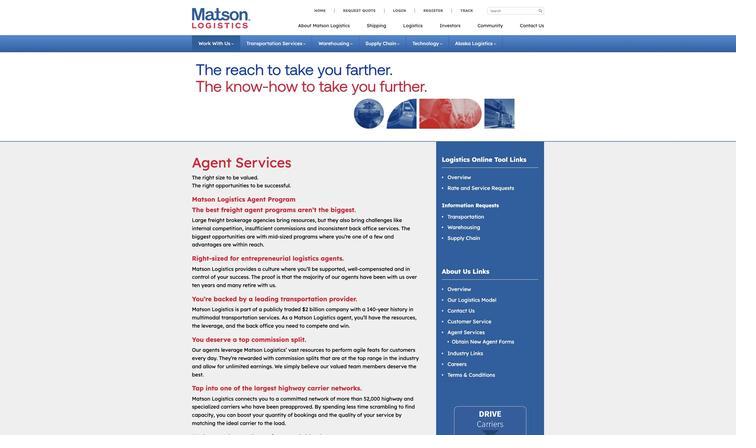 Task type: locate. For each thing, give the bounding box(es) containing it.
opportunities down competition,
[[212, 233, 245, 240]]

opportunities inside large freight brokerage agencies bring resources, but they also bring challenges like internal competition, insufficient commissions and inconsistent back office services. the biggest opportunities are with mid-sized programs where you're one of a few and advantages are within reach.
[[212, 233, 245, 240]]

our inside our agents leverage matson logistics' vast resources to perform agile feats for customers every day. they're rewarded with commission splits that are at the top range in the industry and allow for unlimited earnings. we simply believe our valued team members deserve the best.
[[192, 347, 201, 353]]

resources, inside large freight brokerage agencies bring resources, but they also bring challenges like internal competition, insufficient commissions and inconsistent back office services. the biggest opportunities are with mid-sized programs where you're one of a few and advantages are within reach.
[[291, 217, 316, 223]]

inconsistent
[[318, 225, 348, 232]]

of
[[363, 233, 368, 240], [211, 274, 216, 280], [325, 274, 330, 280], [252, 306, 257, 313], [234, 384, 240, 392], [330, 395, 335, 402], [288, 412, 293, 418], [357, 412, 362, 418]]

office
[[363, 225, 377, 232], [260, 323, 274, 329]]

0 vertical spatial where
[[319, 233, 334, 240]]

is right proof
[[276, 274, 280, 280]]

contact us
[[520, 23, 544, 28], [448, 308, 475, 314]]

0 horizontal spatial carrier
[[240, 420, 256, 427]]

contact
[[520, 23, 537, 28], [448, 308, 467, 314]]

resources, inside matson logistics is part of a publicly traded $2 billion company with a 140-year history in multimodal transportation services. as a matson logistics agent, you'll have the resources, the leverage, and the back office you need to compete and win.
[[391, 314, 417, 321]]

1 horizontal spatial contact
[[520, 23, 537, 28]]

warehousing down about matson logistics link
[[318, 40, 349, 46]]

office down publicly
[[260, 323, 274, 329]]

1 horizontal spatial our
[[448, 297, 457, 303]]

to inside matson logistics is part of a publicly traded $2 billion company with a 140-year history in multimodal transportation services. as a matson logistics agent, you'll have the resources, the leverage, and the back office you need to compete and win.
[[300, 323, 305, 329]]

in right range at the bottom of the page
[[383, 355, 388, 361]]

sized down "commissions"
[[280, 233, 292, 240]]

1 horizontal spatial services.
[[378, 225, 400, 232]]

overview link for logistics
[[448, 286, 471, 293]]

matson up the best
[[192, 195, 215, 203]]

service up "agent services" link
[[473, 318, 491, 325]]

contact us down search 'icon'
[[520, 23, 544, 28]]

1 vertical spatial one
[[220, 384, 232, 392]]

back inside matson logistics is part of a publicly traded $2 billion company with a 140-year history in multimodal transportation services. as a matson logistics agent, you'll have the resources, the leverage, and the back office you need to compete and win.
[[246, 323, 258, 329]]

1 vertical spatial back
[[246, 323, 258, 329]]

0 vertical spatial be
[[233, 174, 239, 181]]

have down compensated
[[360, 274, 372, 280]]

agents down well-
[[341, 274, 358, 280]]

rate
[[448, 185, 459, 191]]

1 horizontal spatial for
[[230, 254, 239, 262]]

our inside "section"
[[448, 297, 457, 303]]

contact us inside top menu navigation
[[520, 23, 544, 28]]

logistics down the right size to be valued. the right opportunities to be successful.
[[217, 195, 245, 203]]

2 overview from the top
[[448, 286, 471, 293]]

logistics up carriers
[[212, 395, 234, 402]]

matson inside matson logistics connects you to a committed network of more than 52,000 highway and specialized carriers who have been preapproved. by spending less time scrambling to find capacity, you can boost your quantity of bookings and the quality of your service by matching the ideal carrier to the load.
[[192, 395, 210, 402]]

industry
[[399, 355, 419, 361]]

1 vertical spatial opportunities
[[212, 233, 245, 240]]

matson up specialized
[[192, 395, 210, 402]]

logistics left model
[[458, 297, 480, 303]]

2 horizontal spatial are
[[332, 355, 340, 361]]

have inside matson logistics provides a culture where you'll be supported, well-compensated and in control of your success. the proof is that the majority of our agents have been with us over ten years and many retire with us.
[[360, 274, 372, 280]]

resources, down aren't on the left top of page
[[291, 217, 316, 223]]

1 vertical spatial office
[[260, 323, 274, 329]]

back
[[349, 225, 361, 232], [246, 323, 258, 329]]

1 vertical spatial freight
[[208, 217, 225, 223]]

1 vertical spatial transportation
[[448, 213, 484, 220]]

programs inside large freight brokerage agencies bring resources, but they also bring challenges like internal competition, insufficient commissions and inconsistent back office services. the biggest opportunities are with mid-sized programs where you're one of a few and advantages are within reach.
[[294, 233, 318, 240]]

chain
[[383, 40, 396, 46], [466, 235, 480, 241]]

services
[[282, 40, 302, 46], [235, 154, 291, 171], [464, 329, 485, 336]]

us
[[539, 23, 544, 28], [224, 40, 230, 46], [463, 267, 471, 275], [468, 308, 475, 314]]

1 vertical spatial our
[[192, 347, 201, 353]]

our agents leverage matson logistics' vast resources to perform agile feats for customers every day. they're rewarded with commission splits that are at the top range in the industry and allow for unlimited earnings. we simply believe our valued team members deserve the best.
[[192, 347, 419, 378]]

resources, down history
[[391, 314, 417, 321]]

with inside matson logistics is part of a publicly traded $2 billion company with a 140-year history in multimodal transportation services. as a matson logistics agent, you'll have the resources, the leverage, and the back office you need to compete and win.
[[350, 306, 361, 313]]

transportation for transportation
[[448, 213, 484, 220]]

where inside large freight brokerage agencies bring resources, but they also bring challenges like internal competition, insufficient commissions and inconsistent back office services. the biggest opportunities are with mid-sized programs where you're one of a few and advantages are within reach.
[[319, 233, 334, 240]]

1 horizontal spatial one
[[352, 233, 361, 240]]

1 horizontal spatial resources,
[[391, 314, 417, 321]]

0 vertical spatial right
[[202, 174, 214, 181]]

0 vertical spatial overview link
[[448, 174, 471, 181]]

agents inside our agents leverage matson logistics' vast resources to perform agile feats for customers every day. they're rewarded with commission splits that are at the top range in the industry and allow for unlimited earnings. we simply believe our valued team members deserve the best.
[[203, 347, 220, 353]]

online
[[472, 156, 492, 164]]

matson inside our agents leverage matson logistics' vast resources to perform agile feats for customers every day. they're rewarded with commission splits that are at the top range in the industry and allow for unlimited earnings. we simply believe our valued team members deserve the best.
[[244, 347, 262, 353]]

0 vertical spatial that
[[282, 274, 292, 280]]

programs down program
[[265, 206, 296, 214]]

0 horizontal spatial you'll
[[297, 266, 310, 272]]

0 horizontal spatial by
[[239, 295, 247, 303]]

that
[[282, 274, 292, 280], [320, 355, 330, 361]]

deserve inside our agents leverage matson logistics' vast resources to perform agile feats for customers every day. they're rewarded with commission splits that are at the top range in the industry and allow for unlimited earnings. we simply believe our valued team members deserve the best.
[[387, 363, 407, 370]]

0 vertical spatial you
[[275, 323, 284, 329]]

opportunities down size
[[216, 182, 249, 189]]

overview up rate
[[448, 174, 471, 181]]

obtain
[[452, 338, 469, 345]]

perform
[[332, 347, 352, 353]]

is inside matson logistics is part of a publicly traded $2 billion company with a 140-year history in multimodal transportation services. as a matson logistics agent, you'll have the resources, the leverage, and the back office you need to compete and win.
[[235, 306, 239, 313]]

login
[[393, 8, 406, 13]]

warehousing down 'transportation' link
[[448, 224, 480, 231]]

believe
[[301, 363, 319, 370]]

supply chain down 'transportation' link
[[448, 235, 480, 241]]

sized down the advantages
[[212, 254, 228, 262]]

0 horizontal spatial about
[[298, 23, 311, 28]]

0 vertical spatial is
[[276, 274, 280, 280]]

0 horizontal spatial deserve
[[206, 336, 231, 344]]

1 vertical spatial carrier
[[240, 420, 256, 427]]

and down by
[[318, 412, 328, 418]]

where right culture
[[281, 266, 296, 272]]

that inside our agents leverage matson logistics' vast resources to perform agile feats for customers every day. they're rewarded with commission splits that are at the top range in the industry and allow for unlimited earnings. we simply believe our valued team members deserve the best.
[[320, 355, 330, 361]]

commission
[[251, 336, 289, 344], [275, 355, 304, 361]]

you'll inside matson logistics is part of a publicly traded $2 billion company with a 140-year history in multimodal transportation services. as a matson logistics agent, you'll have the resources, the leverage, and the back office you need to compete and win.
[[354, 314, 367, 321]]

logistics'
[[264, 347, 287, 353]]

0 vertical spatial agent services
[[192, 154, 291, 171]]

the up but
[[318, 206, 329, 214]]

1 horizontal spatial that
[[320, 355, 330, 361]]

work with us
[[198, 40, 230, 46]]

agent inside matson logistics agent program the best freight agent programs aren't the biggest.
[[247, 195, 266, 203]]

been up quantity
[[266, 404, 279, 410]]

are up reach.
[[247, 233, 255, 240]]

our down supported,
[[332, 274, 340, 280]]

and
[[461, 185, 470, 191], [307, 225, 317, 232], [384, 233, 394, 240], [394, 266, 404, 272], [216, 282, 226, 289], [226, 323, 235, 329], [329, 323, 339, 329], [192, 363, 201, 370], [404, 395, 413, 402], [318, 412, 328, 418]]

agents inside matson logistics provides a culture where you'll be supported, well-compensated and in control of your success. the proof is that the majority of our agents have been with us over ten years and many retire with us.
[[341, 274, 358, 280]]

search image
[[539, 9, 542, 12]]

2 vertical spatial for
[[217, 363, 224, 370]]

for down "within"
[[230, 254, 239, 262]]

in up over at the bottom of page
[[405, 266, 410, 272]]

logistics up success.
[[212, 266, 234, 272]]

with
[[256, 233, 267, 240], [387, 274, 398, 280], [257, 282, 268, 289], [350, 306, 361, 313], [263, 355, 274, 361]]

are inside our agents leverage matson logistics' vast resources to perform agile feats for customers every day. they're rewarded with commission splits that are at the top range in the industry and allow for unlimited earnings. we simply believe our valued team members deserve the best.
[[332, 355, 340, 361]]

0 vertical spatial links
[[510, 156, 526, 164]]

0 vertical spatial office
[[363, 225, 377, 232]]

0 horizontal spatial contact us
[[448, 308, 475, 314]]

matson up "multimodal"
[[192, 306, 210, 313]]

0 horizontal spatial agents
[[203, 347, 220, 353]]

chain down 'transportation' link
[[466, 235, 480, 241]]

1 vertical spatial our
[[320, 363, 329, 370]]

transportation inside matson logistics is part of a publicly traded $2 billion company with a 140-year history in multimodal transportation services. as a matson logistics agent, you'll have the resources, the leverage, and the back office you need to compete and win.
[[221, 314, 257, 321]]

over
[[406, 274, 417, 280]]

1 horizontal spatial been
[[373, 274, 386, 280]]

transportation down part
[[221, 314, 257, 321]]

the down quantity
[[264, 420, 272, 427]]

with down insufficient
[[256, 233, 267, 240]]

about inside top menu navigation
[[298, 23, 311, 28]]

back inside large freight brokerage agencies bring resources, but they also bring challenges like internal competition, insufficient commissions and inconsistent back office services. the biggest opportunities are with mid-sized programs where you're one of a few and advantages are within reach.
[[349, 225, 361, 232]]

that for the
[[282, 274, 292, 280]]

of up the connects
[[234, 384, 240, 392]]

than
[[351, 395, 362, 402]]

service up information requests
[[472, 185, 490, 191]]

2 vertical spatial be
[[312, 266, 318, 272]]

a inside matson logistics provides a culture where you'll be supported, well-compensated and in control of your success. the proof is that the majority of our agents have been with us over ten years and many retire with us.
[[258, 266, 261, 272]]

alaska services image
[[196, 58, 540, 134]]

obtain new agent forms link
[[452, 338, 514, 345]]

have inside matson logistics is part of a publicly traded $2 billion company with a 140-year history in multimodal transportation services. as a matson logistics agent, you'll have the resources, the leverage, and the back office you need to compete and win.
[[368, 314, 381, 321]]

matson inside top menu navigation
[[313, 23, 329, 28]]

$2
[[302, 306, 308, 313]]

mid-
[[268, 233, 280, 240]]

supply down the shipping link
[[365, 40, 381, 46]]

in right history
[[409, 306, 413, 313]]

0 horizontal spatial office
[[260, 323, 274, 329]]

of down preapproved.
[[288, 412, 293, 418]]

1 overview from the top
[[448, 174, 471, 181]]

1 vertical spatial have
[[368, 314, 381, 321]]

logistics inside matson logistics connects you to a committed network of more than 52,000 highway and specialized carriers who have been preapproved. by spending less time scrambling to find capacity, you can boost your quantity of bookings and the quality of your service by matching the ideal carrier to the load.
[[212, 395, 234, 402]]

technology
[[412, 40, 439, 46]]

committed
[[280, 395, 307, 402]]

us.
[[269, 282, 276, 289]]

1 horizontal spatial are
[[247, 233, 255, 240]]

deserve down industry
[[387, 363, 407, 370]]

contact down search search box
[[520, 23, 537, 28]]

are left "within"
[[223, 241, 231, 248]]

1 vertical spatial chain
[[466, 235, 480, 241]]

services.
[[378, 225, 400, 232], [259, 314, 280, 321]]

0 horizontal spatial your
[[217, 274, 228, 280]]

by inside matson logistics connects you to a committed network of more than 52,000 highway and specialized carriers who have been preapproved. by spending less time scrambling to find capacity, you can boost your quantity of bookings and the quality of your service by matching the ideal carrier to the load.
[[396, 412, 402, 418]]

0 vertical spatial opportunities
[[216, 182, 249, 189]]

commission inside our agents leverage matson logistics' vast resources to perform agile feats for customers every day. they're rewarded with commission splits that are at the top range in the industry and allow for unlimited earnings. we simply believe our valued team members deserve the best.
[[275, 355, 304, 361]]

matson inside matson logistics agent program the best freight agent programs aren't the biggest.
[[192, 195, 215, 203]]

a down leading
[[259, 306, 262, 313]]

1 vertical spatial services
[[235, 154, 291, 171]]

a down tap into one of the largest highway carrier networks.
[[276, 395, 279, 402]]

1 horizontal spatial supply
[[448, 235, 464, 241]]

you'll down 'logistics' at the left
[[297, 266, 310, 272]]

0 vertical spatial commission
[[251, 336, 289, 344]]

0 vertical spatial back
[[349, 225, 361, 232]]

0 horizontal spatial warehousing
[[318, 40, 349, 46]]

in inside matson logistics is part of a publicly traded $2 billion company with a 140-year history in multimodal transportation services. as a matson logistics agent, you'll have the resources, the leverage, and the back office you need to compete and win.
[[409, 306, 413, 313]]

1 horizontal spatial bring
[[351, 217, 364, 223]]

contact up customer
[[448, 308, 467, 314]]

model
[[481, 297, 496, 303]]

0 vertical spatial warehousing
[[318, 40, 349, 46]]

warehousing link
[[318, 40, 353, 46], [448, 224, 480, 231]]

0 vertical spatial top
[[239, 336, 249, 344]]

the inside matson logistics agent program the best freight agent programs aren't the biggest.
[[318, 206, 329, 214]]

0 vertical spatial overview
[[448, 174, 471, 181]]

1 vertical spatial highway
[[381, 395, 402, 402]]

brokerage
[[226, 217, 252, 223]]

1 horizontal spatial warehousing
[[448, 224, 480, 231]]

competition,
[[212, 225, 244, 232]]

1 bring from the left
[[277, 217, 290, 223]]

right-sized for entrepreneurial logistics agents.
[[192, 254, 344, 262]]

our for our logistics model
[[448, 297, 457, 303]]

your up "many"
[[217, 274, 228, 280]]

0 vertical spatial in
[[405, 266, 410, 272]]

chain down the shipping link
[[383, 40, 396, 46]]

at
[[341, 355, 347, 361]]

overview link for and
[[448, 174, 471, 181]]

new
[[470, 338, 481, 345]]

1 horizontal spatial our
[[332, 274, 340, 280]]

matson up the control
[[192, 266, 210, 272]]

programs down "commissions"
[[294, 233, 318, 240]]

office inside matson logistics is part of a publicly traded $2 billion company with a 140-year history in multimodal transportation services. as a matson logistics agent, you'll have the resources, the leverage, and the back office you need to compete and win.
[[260, 323, 274, 329]]

a inside large freight brokerage agencies bring resources, but they also bring challenges like internal competition, insufficient commissions and inconsistent back office services. the biggest opportunities are with mid-sized programs where you're one of a few and advantages are within reach.
[[369, 233, 372, 240]]

request quote
[[343, 8, 376, 13]]

the inside matson logistics provides a culture where you'll be supported, well-compensated and in control of your success. the proof is that the majority of our agents have been with us over ten years and many retire with us.
[[293, 274, 301, 280]]

0 vertical spatial supply chain link
[[365, 40, 400, 46]]

carrier image
[[452, 405, 528, 435]]

us
[[399, 274, 405, 280]]

us inside top menu navigation
[[539, 23, 544, 28]]

0 vertical spatial have
[[360, 274, 372, 280]]

1 vertical spatial commission
[[275, 355, 304, 361]]

information requests
[[442, 202, 499, 209]]

the
[[192, 174, 201, 181], [192, 182, 201, 189], [192, 206, 204, 214], [401, 225, 410, 232], [251, 274, 260, 280]]

also
[[340, 217, 350, 223]]

1 horizontal spatial transportation
[[448, 213, 484, 220]]

2 overview link from the top
[[448, 286, 471, 293]]

1 vertical spatial resources,
[[391, 314, 417, 321]]

1 vertical spatial for
[[381, 347, 388, 353]]

1 horizontal spatial by
[[396, 412, 402, 418]]

warehousing link down 'transportation' link
[[448, 224, 480, 231]]

supply
[[365, 40, 381, 46], [448, 235, 464, 241]]

by up part
[[239, 295, 247, 303]]

quote
[[362, 8, 376, 13]]

of inside large freight brokerage agencies bring resources, but they also bring challenges like internal competition, insufficient commissions and inconsistent back office services. the biggest opportunities are with mid-sized programs where you're one of a few and advantages are within reach.
[[363, 233, 368, 240]]

0 horizontal spatial supply
[[365, 40, 381, 46]]

top menu navigation
[[298, 21, 544, 33]]

bring right the also
[[351, 217, 364, 223]]

2 vertical spatial in
[[383, 355, 388, 361]]

commission up 'simply'
[[275, 355, 304, 361]]

to right need
[[300, 323, 305, 329]]

matson logistics connects you to a committed network of more than 52,000 highway and specialized carriers who have been preapproved. by spending less time scrambling to find capacity, you can boost your quantity of bookings and the quality of your service by matching the ideal carrier to the load.
[[192, 395, 415, 427]]

carriers
[[221, 404, 240, 410]]

supply inside "section"
[[448, 235, 464, 241]]

bring
[[277, 217, 290, 223], [351, 217, 364, 223]]

contact us up customer
[[448, 308, 475, 314]]

information
[[442, 202, 474, 209]]

valued
[[330, 363, 347, 370]]

1 vertical spatial transportation
[[221, 314, 257, 321]]

right
[[202, 174, 214, 181], [202, 182, 214, 189]]

within
[[233, 241, 248, 248]]

a left culture
[[258, 266, 261, 272]]

None search field
[[487, 7, 544, 14]]

0 vertical spatial supply chain
[[365, 40, 396, 46]]

about for about us links
[[442, 267, 461, 275]]

2 vertical spatial are
[[332, 355, 340, 361]]

to left the perform
[[325, 347, 331, 353]]

services. inside matson logistics is part of a publicly traded $2 billion company with a 140-year history in multimodal transportation services. as a matson logistics agent, you'll have the resources, the leverage, and the back office you need to compete and win.
[[259, 314, 280, 321]]

0 horizontal spatial been
[[266, 404, 279, 410]]

many
[[227, 282, 241, 289]]

0 horizontal spatial are
[[223, 241, 231, 248]]

0 vertical spatial chain
[[383, 40, 396, 46]]

for right feats
[[381, 347, 388, 353]]

agents up day. on the left bottom of page
[[203, 347, 220, 353]]

overview link up rate
[[448, 174, 471, 181]]

0 vertical spatial agents
[[341, 274, 358, 280]]

0 horizontal spatial services.
[[259, 314, 280, 321]]

0 vertical spatial carrier
[[307, 384, 329, 392]]

you
[[275, 323, 284, 329], [259, 395, 268, 402], [216, 412, 225, 418]]

1 horizontal spatial you'll
[[354, 314, 367, 321]]

back up you deserve a top commission split.
[[246, 323, 258, 329]]

need
[[286, 323, 298, 329]]

your
[[217, 274, 228, 280], [253, 412, 264, 418], [364, 412, 375, 418]]

been down compensated
[[373, 274, 386, 280]]

where
[[319, 233, 334, 240], [281, 266, 296, 272]]

0 vertical spatial contact us link
[[511, 21, 544, 33]]

our
[[448, 297, 457, 303], [192, 347, 201, 353]]

carrier down boost
[[240, 420, 256, 427]]

community link
[[469, 21, 511, 33]]

customer service link
[[448, 318, 491, 325]]

matson inside matson logistics provides a culture where you'll be supported, well-compensated and in control of your success. the proof is that the majority of our agents have been with us over ten years and many retire with us.
[[192, 266, 210, 272]]

commissions
[[274, 225, 306, 232]]

1 horizontal spatial top
[[358, 355, 366, 361]]

be left valued.
[[233, 174, 239, 181]]

ten
[[192, 282, 200, 289]]

1 horizontal spatial highway
[[381, 395, 402, 402]]

your inside matson logistics provides a culture where you'll be supported, well-compensated and in control of your success. the proof is that the majority of our agents have been with us over ten years and many retire with us.
[[217, 274, 228, 280]]

0 vertical spatial about
[[298, 23, 311, 28]]

by right the service
[[396, 412, 402, 418]]

like
[[394, 217, 402, 223]]

freight down the best
[[208, 217, 225, 223]]

login link
[[384, 8, 415, 13]]

1 horizontal spatial agents
[[341, 274, 358, 280]]

traded
[[284, 306, 301, 313]]

1 horizontal spatial about
[[442, 267, 461, 275]]

more
[[337, 395, 350, 402]]

1 overview link from the top
[[448, 174, 471, 181]]

logistics down the community link
[[472, 40, 493, 46]]

in inside matson logistics provides a culture where you'll be supported, well-compensated and in control of your success. the proof is that the majority of our agents have been with us over ten years and many retire with us.
[[405, 266, 410, 272]]

provider.
[[329, 295, 357, 303]]

win.
[[340, 323, 350, 329]]

alaska logistics
[[455, 40, 493, 46]]

and inside our agents leverage matson logistics' vast resources to perform agile feats for customers every day. they're rewarded with commission splits that are at the top range in the industry and allow for unlimited earnings. we simply believe our valued team members deserve the best.
[[192, 363, 201, 370]]

where inside matson logistics provides a culture where you'll be supported, well-compensated and in control of your success. the proof is that the majority of our agents have been with us over ten years and many retire with us.
[[281, 266, 296, 272]]

a left few at bottom right
[[369, 233, 372, 240]]

years
[[201, 282, 215, 289]]

opportunities inside the right size to be valued. the right opportunities to be successful.
[[216, 182, 249, 189]]

top up 'leverage'
[[239, 336, 249, 344]]

right up the best
[[202, 182, 214, 189]]

1 vertical spatial top
[[358, 355, 366, 361]]

our left valued
[[320, 363, 329, 370]]

and up "find"
[[404, 395, 413, 402]]

obtain new agent forms
[[452, 338, 514, 345]]

supply chain
[[365, 40, 396, 46], [448, 235, 480, 241]]

bring up "commissions"
[[277, 217, 290, 223]]

1 horizontal spatial contact us
[[520, 23, 544, 28]]

of inside matson logistics is part of a publicly traded $2 billion company with a 140-year history in multimodal transportation services. as a matson logistics agent, you'll have the resources, the leverage, and the back office you need to compete and win.
[[252, 306, 257, 313]]

networks.
[[331, 384, 362, 392]]

to right size
[[226, 174, 231, 181]]

entrepreneurial
[[241, 254, 291, 262]]

you down as
[[275, 323, 284, 329]]

a inside matson logistics connects you to a committed network of more than 52,000 highway and specialized carriers who have been preapproved. by spending less time scrambling to find capacity, you can boost your quantity of bookings and the quality of your service by matching the ideal carrier to the load.
[[276, 395, 279, 402]]

overview up our logistics model link
[[448, 286, 471, 293]]

success.
[[230, 274, 250, 280]]

section
[[429, 142, 551, 435]]

1 vertical spatial where
[[281, 266, 296, 272]]

1 vertical spatial that
[[320, 355, 330, 361]]

one right you're
[[352, 233, 361, 240]]

you'll down 140-
[[354, 314, 367, 321]]

2 right from the top
[[202, 182, 214, 189]]

to
[[226, 174, 231, 181], [250, 182, 255, 189], [300, 323, 305, 329], [325, 347, 331, 353], [269, 395, 274, 402], [399, 404, 404, 410], [258, 420, 263, 427]]

be up majority
[[312, 266, 318, 272]]

that inside matson logistics provides a culture where you'll be supported, well-compensated and in control of your success. the proof is that the majority of our agents have been with us over ten years and many retire with us.
[[282, 274, 292, 280]]

office inside large freight brokerage agencies bring resources, but they also bring challenges like internal competition, insufficient commissions and inconsistent back office services. the biggest opportunities are with mid-sized programs where you're one of a few and advantages are within reach.
[[363, 225, 377, 232]]

transportation for transportation services
[[246, 40, 281, 46]]

0 horizontal spatial resources,
[[291, 217, 316, 223]]

is
[[276, 274, 280, 280], [235, 306, 239, 313]]

0 horizontal spatial that
[[282, 274, 292, 280]]

our up customer
[[448, 297, 457, 303]]

and left win.
[[329, 323, 339, 329]]

0 horizontal spatial where
[[281, 266, 296, 272]]

our logistics model link
[[448, 297, 496, 303]]

2 vertical spatial services
[[464, 329, 485, 336]]



Task type: vqa. For each thing, say whether or not it's contained in the screenshot.
bottommost the by
yes



Task type: describe. For each thing, give the bounding box(es) containing it.
transportation services
[[246, 40, 302, 46]]

0 horizontal spatial one
[[220, 384, 232, 392]]

largest
[[254, 384, 276, 392]]

1 horizontal spatial agent services
[[448, 329, 485, 336]]

publicly
[[263, 306, 283, 313]]

to left "find"
[[399, 404, 404, 410]]

members
[[363, 363, 386, 370]]

culture
[[262, 266, 279, 272]]

transportation link
[[448, 213, 484, 220]]

freight inside large freight brokerage agencies bring resources, but they also bring challenges like internal competition, insufficient commissions and inconsistent back office services. the biggest opportunities are with mid-sized programs where you're one of a few and advantages are within reach.
[[208, 217, 225, 223]]

1 horizontal spatial supply chain link
[[448, 235, 480, 241]]

2 vertical spatial links
[[470, 350, 483, 357]]

and up us
[[394, 266, 404, 272]]

our inside matson logistics provides a culture where you'll be supported, well-compensated and in control of your success. the proof is that the majority of our agents have been with us over ten years and many retire with us.
[[332, 274, 340, 280]]

2 bring from the left
[[351, 217, 364, 223]]

0 horizontal spatial chain
[[383, 40, 396, 46]]

with inside our agents leverage matson logistics' vast resources to perform agile feats for customers every day. they're rewarded with commission splits that are at the top range in the industry and allow for unlimited earnings. we simply believe our valued team members deserve the best.
[[263, 355, 274, 361]]

0 vertical spatial warehousing link
[[318, 40, 353, 46]]

technology link
[[412, 40, 442, 46]]

terms
[[448, 372, 462, 378]]

the left ideal
[[217, 420, 225, 427]]

logistics left online
[[442, 156, 470, 164]]

time
[[357, 404, 368, 410]]

rewarded
[[238, 355, 262, 361]]

community
[[478, 23, 503, 28]]

conditions
[[469, 372, 495, 378]]

of up years
[[211, 274, 216, 280]]

0 vertical spatial service
[[472, 185, 490, 191]]

boost
[[237, 412, 251, 418]]

our logistics model
[[448, 297, 496, 303]]

freight inside matson logistics agent program the best freight agent programs aren't the biggest.
[[221, 206, 242, 214]]

overview for and
[[448, 174, 471, 181]]

earnings.
[[250, 363, 273, 370]]

0 vertical spatial supply
[[365, 40, 381, 46]]

matson logistics is part of a publicly traded $2 billion company with a 140-year history in multimodal transportation services. as a matson logistics agent, you'll have the resources, the leverage, and the back office you need to compete and win.
[[192, 306, 417, 329]]

terms & conditions
[[448, 372, 495, 378]]

1 horizontal spatial carrier
[[307, 384, 329, 392]]

1 horizontal spatial contact us link
[[511, 21, 544, 33]]

0 vertical spatial deserve
[[206, 336, 231, 344]]

backed
[[214, 295, 237, 303]]

0 vertical spatial services
[[282, 40, 302, 46]]

matson down $2
[[294, 314, 312, 321]]

biggest.
[[331, 206, 356, 214]]

rate and service requests
[[448, 185, 514, 191]]

agent right "new"
[[483, 338, 497, 345]]

capacity,
[[192, 412, 215, 418]]

part
[[240, 306, 251, 313]]

team
[[348, 363, 361, 370]]

investors
[[440, 23, 460, 28]]

matson logistics provides a culture where you'll be supported, well-compensated and in control of your success. the proof is that the majority of our agents have been with us over ten years and many retire with us.
[[192, 266, 417, 289]]

1 horizontal spatial be
[[257, 182, 263, 189]]

with left us
[[387, 274, 398, 280]]

&
[[464, 372, 467, 378]]

a up 'leverage'
[[233, 336, 237, 344]]

0 vertical spatial by
[[239, 295, 247, 303]]

the down "multimodal"
[[192, 323, 200, 329]]

highway inside matson logistics connects you to a committed network of more than 52,000 highway and specialized carriers who have been preapproved. by spending less time scrambling to find capacity, you can boost your quantity of bookings and the quality of your service by matching the ideal carrier to the load.
[[381, 395, 402, 402]]

every
[[192, 355, 206, 361]]

in inside our agents leverage matson logistics' vast resources to perform agile feats for customers every day. they're rewarded with commission splits that are at the top range in the industry and allow for unlimited earnings. we simply believe our valued team members deserve the best.
[[383, 355, 388, 361]]

track link
[[451, 8, 473, 13]]

one inside large freight brokerage agencies bring resources, but they also bring challenges like internal competition, insufficient commissions and inconsistent back office services. the biggest opportunities are with mid-sized programs where you're one of a few and advantages are within reach.
[[352, 233, 361, 240]]

provides
[[235, 266, 256, 272]]

with inside large freight brokerage agencies bring resources, but they also bring challenges like internal competition, insufficient commissions and inconsistent back office services. the biggest opportunities are with mid-sized programs where you're one of a few and advantages are within reach.
[[256, 233, 267, 240]]

preapproved.
[[280, 404, 313, 410]]

1 right from the top
[[202, 174, 214, 181]]

0 horizontal spatial contact us link
[[448, 308, 475, 314]]

matson logistics image
[[192, 8, 250, 28]]

1 vertical spatial requests
[[476, 202, 499, 209]]

you're
[[336, 233, 351, 240]]

advantages
[[192, 241, 221, 248]]

logistics down login
[[403, 23, 423, 28]]

industry
[[448, 350, 469, 357]]

agent up obtain
[[448, 329, 462, 336]]

supply chain inside "section"
[[448, 235, 480, 241]]

0 horizontal spatial top
[[239, 336, 249, 344]]

size
[[216, 174, 225, 181]]

0 vertical spatial highway
[[278, 384, 305, 392]]

1 vertical spatial are
[[223, 241, 231, 248]]

you'll inside matson logistics provides a culture where you'll be supported, well-compensated and in control of your success. the proof is that the majority of our agents have been with us over ten years and many retire with us.
[[297, 266, 310, 272]]

be inside matson logistics provides a culture where you'll be supported, well-compensated and in control of your success. the proof is that the majority of our agents have been with us over ten years and many retire with us.
[[312, 266, 318, 272]]

ideal
[[226, 420, 238, 427]]

the inside matson logistics provides a culture where you'll be supported, well-compensated and in control of your success. the proof is that the majority of our agents have been with us over ten years and many retire with us.
[[251, 274, 260, 280]]

spending
[[323, 404, 345, 410]]

the down industry
[[408, 363, 416, 370]]

logistics online tool links
[[442, 156, 526, 164]]

1 vertical spatial warehousing
[[448, 224, 480, 231]]

bookings
[[294, 412, 317, 418]]

control
[[192, 274, 209, 280]]

0 vertical spatial requests
[[492, 185, 514, 191]]

the right size to be valued. the right opportunities to be successful.
[[192, 174, 291, 189]]

logistics inside matson logistics provides a culture where you'll be supported, well-compensated and in control of your success. the proof is that the majority of our agents have been with us over ten years and many retire with us.
[[212, 266, 234, 272]]

connects
[[235, 395, 257, 402]]

0 horizontal spatial supply chain
[[365, 40, 396, 46]]

about matson logistics
[[298, 23, 350, 28]]

agent services link
[[448, 329, 485, 336]]

and down aren't on the left top of page
[[307, 225, 317, 232]]

that for are
[[320, 355, 330, 361]]

1 vertical spatial you
[[259, 395, 268, 402]]

Search search field
[[487, 7, 544, 14]]

you're backed by a leading transportation provider.
[[192, 295, 357, 303]]

been inside matson logistics provides a culture where you'll be supported, well-compensated and in control of your success. the proof is that the majority of our agents have been with us over ten years and many retire with us.
[[373, 274, 386, 280]]

a right as
[[289, 314, 292, 321]]

careers link
[[448, 361, 467, 367]]

aren't
[[298, 206, 316, 214]]

the up the connects
[[242, 384, 252, 392]]

careers
[[448, 361, 467, 367]]

the down the year
[[382, 314, 390, 321]]

to down tap into one of the largest highway carrier networks.
[[269, 395, 274, 402]]

overview for logistics
[[448, 286, 471, 293]]

and right few at bottom right
[[384, 233, 394, 240]]

register
[[423, 8, 443, 13]]

who
[[241, 404, 252, 410]]

service
[[376, 412, 394, 418]]

to left load.
[[258, 420, 263, 427]]

our inside our agents leverage matson logistics' vast resources to perform agile feats for customers every day. they're rewarded with commission splits that are at the top range in the industry and allow for unlimited earnings. we simply believe our valued team members deserve the best.
[[320, 363, 329, 370]]

the inside large freight brokerage agencies bring resources, but they also bring challenges like internal competition, insufficient commissions and inconsistent back office services. the biggest opportunities are with mid-sized programs where you're one of a few and advantages are within reach.
[[401, 225, 410, 232]]

shipping link
[[358, 21, 395, 33]]

work
[[198, 40, 211, 46]]

sized inside large freight brokerage agencies bring resources, but they also bring challenges like internal competition, insufficient commissions and inconsistent back office services. the biggest opportunities are with mid-sized programs where you're one of a few and advantages are within reach.
[[280, 233, 292, 240]]

logistics down the 'billion'
[[314, 314, 335, 321]]

feats
[[367, 347, 380, 353]]

0 horizontal spatial you
[[216, 412, 225, 418]]

home link
[[314, 8, 334, 13]]

network
[[309, 395, 329, 402]]

leverage
[[221, 347, 243, 353]]

scrambling
[[370, 404, 397, 410]]

retire
[[243, 282, 256, 289]]

you inside matson logistics is part of a publicly traded $2 billion company with a 140-year history in multimodal transportation services. as a matson logistics agent, you'll have the resources, the leverage, and the back office you need to compete and win.
[[275, 323, 284, 329]]

and right leverage,
[[226, 323, 235, 329]]

1 vertical spatial sized
[[212, 254, 228, 262]]

successful.
[[264, 182, 291, 189]]

and right rate
[[461, 185, 470, 191]]

they're
[[219, 355, 237, 361]]

1 vertical spatial service
[[473, 318, 491, 325]]

quality
[[339, 412, 356, 418]]

billion
[[310, 306, 324, 313]]

to down valued.
[[250, 182, 255, 189]]

140-
[[367, 306, 378, 313]]

logistics inside matson logistics agent program the best freight agent programs aren't the biggest.
[[217, 195, 245, 203]]

1 horizontal spatial your
[[253, 412, 264, 418]]

1 vertical spatial warehousing link
[[448, 224, 480, 231]]

is inside matson logistics provides a culture where you'll be supported, well-compensated and in control of your success. the proof is that the majority of our agents have been with us over ten years and many retire with us.
[[276, 274, 280, 280]]

you deserve a top commission split.
[[192, 336, 306, 344]]

agents.
[[321, 254, 344, 262]]

top inside our agents leverage matson logistics' vast resources to perform agile feats for customers every day. they're rewarded with commission splits that are at the top range in the industry and allow for unlimited earnings. we simply believe our valued team members deserve the best.
[[358, 355, 366, 361]]

contact inside top menu navigation
[[520, 23, 537, 28]]

have for the
[[368, 314, 381, 321]]

to inside our agents leverage matson logistics' vast resources to perform agile feats for customers every day. they're rewarded with commission splits that are at the top range in the industry and allow for unlimited earnings. we simply believe our valued team members deserve the best.
[[325, 347, 331, 353]]

customer
[[448, 318, 471, 325]]

register link
[[415, 8, 451, 13]]

a up part
[[249, 295, 253, 303]]

of down supported,
[[325, 274, 330, 280]]

matson logistics agent program the best freight agent programs aren't the biggest.
[[192, 195, 356, 214]]

agile
[[353, 347, 366, 353]]

the right the at
[[348, 355, 356, 361]]

0 vertical spatial are
[[247, 233, 255, 240]]

and right years
[[216, 282, 226, 289]]

terms & conditions link
[[448, 372, 495, 378]]

quantity
[[265, 412, 286, 418]]

52,000
[[364, 395, 380, 402]]

company
[[326, 306, 349, 313]]

with down proof
[[257, 282, 268, 289]]

a left 140-
[[362, 306, 365, 313]]

carrier inside matson logistics connects you to a committed network of more than 52,000 highway and specialized carriers who have been preapproved. by spending less time scrambling to find capacity, you can boost your quantity of bookings and the quality of your service by matching the ideal carrier to the load.
[[240, 420, 256, 427]]

programs inside matson logistics agent program the best freight agent programs aren't the biggest.
[[265, 206, 296, 214]]

0 vertical spatial for
[[230, 254, 239, 262]]

0 horizontal spatial supply chain link
[[365, 40, 400, 46]]

section containing logistics online tool links
[[429, 142, 551, 435]]

have for been
[[360, 274, 372, 280]]

been inside matson logistics connects you to a committed network of more than 52,000 highway and specialized carriers who have been preapproved. by spending less time scrambling to find capacity, you can boost your quantity of bookings and the quality of your service by matching the ideal carrier to the load.
[[266, 404, 279, 410]]

the inside matson logistics agent program the best freight agent programs aren't the biggest.
[[192, 206, 204, 214]]

of down time
[[357, 412, 362, 418]]

1 horizontal spatial chain
[[466, 235, 480, 241]]

agent,
[[337, 314, 353, 321]]

services. inside large freight brokerage agencies bring resources, but they also bring challenges like internal competition, insufficient commissions and inconsistent back office services. the biggest opportunities are with mid-sized programs where you're one of a few and advantages are within reach.
[[378, 225, 400, 232]]

2 horizontal spatial your
[[364, 412, 375, 418]]

of up spending
[[330, 395, 335, 402]]

resources
[[300, 347, 324, 353]]

the down customers in the bottom right of the page
[[389, 355, 397, 361]]

1 vertical spatial contact
[[448, 308, 467, 314]]

reach.
[[249, 241, 264, 248]]

1 vertical spatial links
[[473, 267, 489, 275]]

agent
[[244, 206, 263, 214]]

year
[[378, 306, 389, 313]]

0 vertical spatial transportation
[[281, 295, 327, 303]]

with
[[212, 40, 223, 46]]

multimodal
[[192, 314, 220, 321]]

0 horizontal spatial be
[[233, 174, 239, 181]]

large
[[192, 217, 206, 223]]

rate and service requests link
[[448, 185, 514, 191]]

the up you deserve a top commission split.
[[237, 323, 245, 329]]

split.
[[291, 336, 306, 344]]

about for about matson logistics
[[298, 23, 311, 28]]

logistics down 'backed'
[[212, 306, 234, 313]]

our for our agents leverage matson logistics' vast resources to perform agile feats for customers every day. they're rewarded with commission splits that are at the top range in the industry and allow for unlimited earnings. we simply believe our valued team members deserve the best.
[[192, 347, 201, 353]]

leading
[[255, 295, 279, 303]]

agent up size
[[192, 154, 232, 171]]

logistics down request
[[330, 23, 350, 28]]

customers
[[390, 347, 415, 353]]

the down spending
[[329, 412, 337, 418]]

have inside matson logistics connects you to a committed network of more than 52,000 highway and specialized carriers who have been preapproved. by spending less time scrambling to find capacity, you can boost your quantity of bookings and the quality of your service by matching the ideal carrier to the load.
[[253, 404, 265, 410]]



